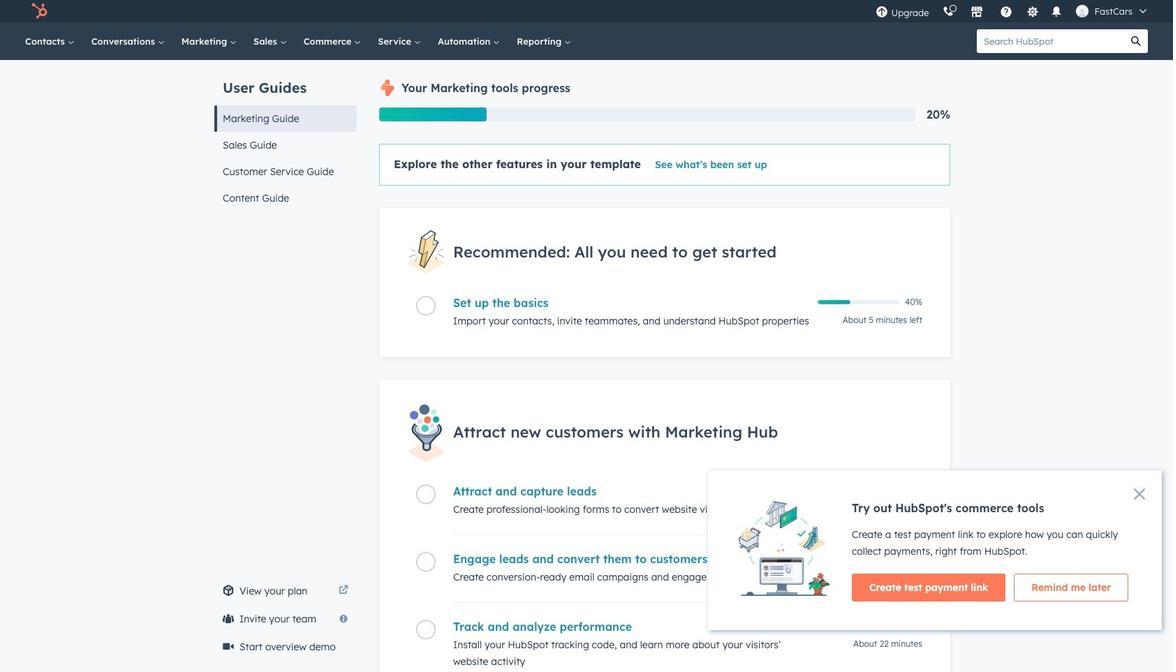 Task type: describe. For each thing, give the bounding box(es) containing it.
user guides element
[[214, 60, 357, 212]]

christina overa image
[[1077, 5, 1090, 17]]

link opens in a new window image
[[339, 583, 349, 600]]

marketplaces image
[[971, 6, 984, 19]]



Task type: vqa. For each thing, say whether or not it's contained in the screenshot.
the Marketplaces image
yes



Task type: locate. For each thing, give the bounding box(es) containing it.
Search HubSpot search field
[[977, 29, 1125, 53]]

progress bar
[[379, 108, 487, 122]]

menu
[[869, 0, 1157, 22]]

[object object] complete progress bar
[[818, 301, 851, 305]]

close image
[[1135, 489, 1146, 500]]

link opens in a new window image
[[339, 586, 349, 597]]



